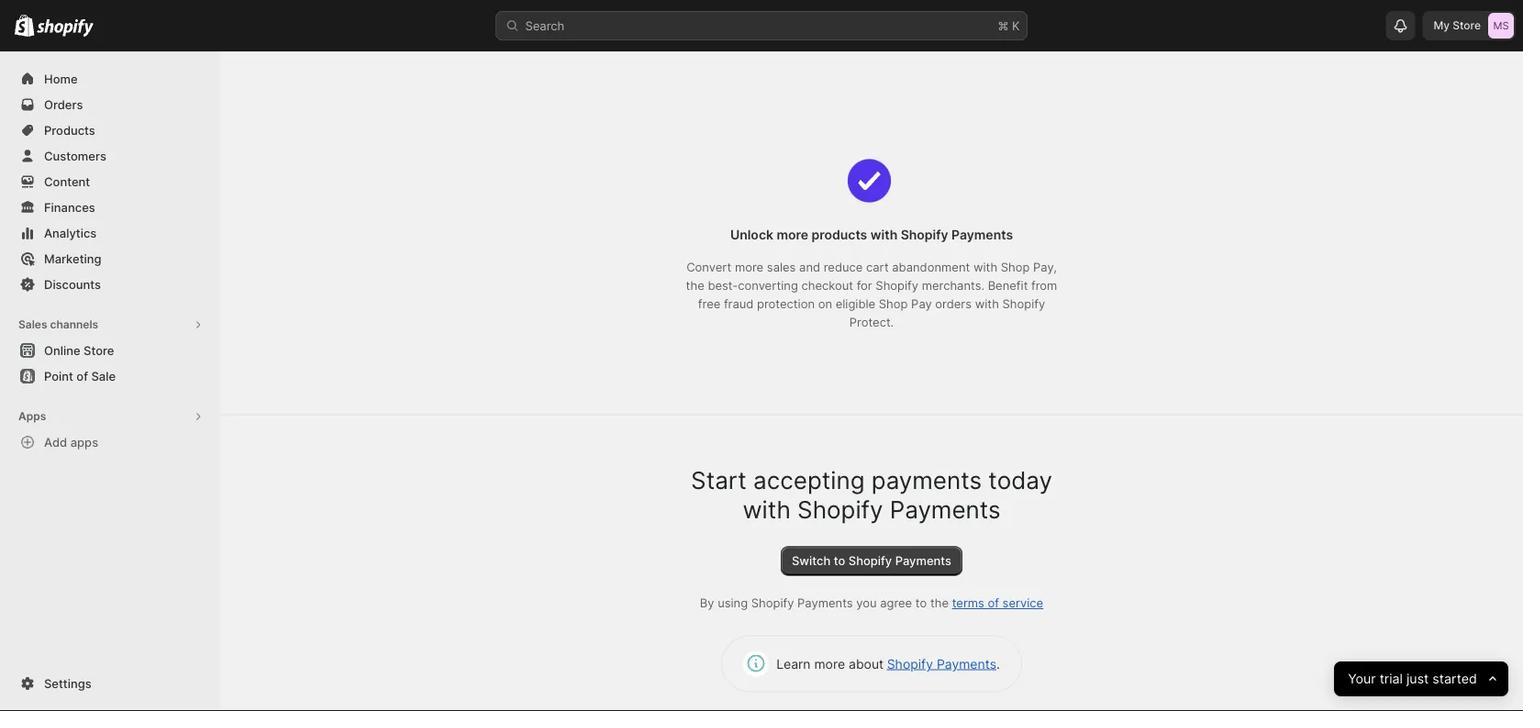 Task type: locate. For each thing, give the bounding box(es) containing it.
eligible
[[836, 298, 876, 312]]

by
[[700, 597, 715, 611]]

the inside convert more sales and reduce cart abandonment with shop pay, the best-converting checkout for shopify merchants. benefit from free fraud protection on eligible shop pay orders with shopify protect.
[[686, 279, 705, 293]]

you
[[857, 597, 877, 611]]

start
[[691, 467, 747, 495]]

payments inside button
[[896, 555, 952, 569]]

1 horizontal spatial the
[[931, 597, 949, 611]]

apps
[[18, 410, 46, 423]]

the left terms
[[931, 597, 949, 611]]

1 vertical spatial the
[[931, 597, 949, 611]]

0 vertical spatial of
[[76, 369, 88, 383]]

0 vertical spatial shop
[[1001, 261, 1030, 275]]

1 horizontal spatial more
[[777, 227, 809, 243]]

shop
[[1001, 261, 1030, 275], [879, 298, 908, 312]]

point of sale link
[[11, 364, 209, 389]]

sales
[[18, 318, 47, 331]]

⌘ k
[[998, 18, 1020, 33]]

store
[[1453, 19, 1482, 32], [84, 343, 114, 358]]

start accepting payments today with shopify payments
[[691, 467, 1053, 525]]

about
[[849, 657, 884, 673]]

payments down terms
[[937, 657, 997, 673]]

0 vertical spatial to
[[834, 555, 846, 569]]

shopify
[[901, 227, 949, 243], [876, 279, 919, 293], [1003, 298, 1046, 312], [798, 496, 883, 525], [849, 555, 892, 569], [752, 597, 794, 611], [887, 657, 934, 673]]

0 horizontal spatial to
[[834, 555, 846, 569]]

more up sales
[[777, 227, 809, 243]]

payments up agree
[[896, 555, 952, 569]]

shop left "pay"
[[879, 298, 908, 312]]

more up converting
[[735, 261, 764, 275]]

0 horizontal spatial store
[[84, 343, 114, 358]]

0 vertical spatial more
[[777, 227, 809, 243]]

protect.
[[850, 316, 894, 330]]

reduce
[[824, 261, 863, 275]]

with
[[871, 227, 898, 243], [974, 261, 998, 275], [975, 298, 1000, 312], [743, 496, 791, 525]]

more
[[777, 227, 809, 243], [735, 261, 764, 275], [815, 657, 846, 673]]

0 horizontal spatial more
[[735, 261, 764, 275]]

store for my store
[[1453, 19, 1482, 32]]

payments down the payments
[[890, 496, 1001, 525]]

customers link
[[11, 143, 209, 169]]

unlock
[[731, 227, 774, 243]]

shopify right the using
[[752, 597, 794, 611]]

pay,
[[1034, 261, 1057, 275]]

discounts
[[44, 277, 101, 291]]

1 vertical spatial of
[[988, 597, 1000, 611]]

2 horizontal spatial more
[[815, 657, 846, 673]]

more for about
[[815, 657, 846, 673]]

1 vertical spatial store
[[84, 343, 114, 358]]

to
[[834, 555, 846, 569], [916, 597, 927, 611]]

0 vertical spatial the
[[686, 279, 705, 293]]

with down 'accepting'
[[743, 496, 791, 525]]

shopify down cart
[[876, 279, 919, 293]]

point of sale
[[44, 369, 116, 383]]

service
[[1003, 597, 1044, 611]]

my store image
[[1489, 13, 1515, 39]]

payments up 'benefit'
[[952, 227, 1014, 243]]

learn
[[777, 657, 811, 673]]

of
[[76, 369, 88, 383], [988, 597, 1000, 611]]

your
[[1349, 671, 1377, 687]]

switch
[[792, 555, 831, 569]]

to right the switch
[[834, 555, 846, 569]]

orders
[[936, 298, 972, 312]]

store up sale on the bottom of the page
[[84, 343, 114, 358]]

from
[[1032, 279, 1058, 293]]

1 horizontal spatial shop
[[1001, 261, 1030, 275]]

add apps button
[[11, 430, 209, 455]]

the down convert
[[686, 279, 705, 293]]

converting
[[738, 279, 798, 293]]

more for products
[[777, 227, 809, 243]]

trial
[[1380, 671, 1403, 687]]

products
[[44, 123, 95, 137]]

agree
[[880, 597, 913, 611]]

to right agree
[[916, 597, 927, 611]]

shopify payments link
[[887, 656, 997, 674]]

analytics
[[44, 226, 97, 240]]

my
[[1434, 19, 1450, 32]]

more right learn
[[815, 657, 846, 673]]

store right the my
[[1453, 19, 1482, 32]]

0 horizontal spatial of
[[76, 369, 88, 383]]

point
[[44, 369, 73, 383]]

of left sale on the bottom of the page
[[76, 369, 88, 383]]

online
[[44, 343, 80, 358]]

merchants.
[[922, 279, 985, 293]]

with inside start accepting payments today with shopify payments
[[743, 496, 791, 525]]

shopify right about
[[887, 657, 934, 673]]

more for sales
[[735, 261, 764, 275]]

convert
[[687, 261, 732, 275]]

1 horizontal spatial store
[[1453, 19, 1482, 32]]

online store button
[[0, 338, 220, 364]]

1 vertical spatial to
[[916, 597, 927, 611]]

shop up 'benefit'
[[1001, 261, 1030, 275]]

on
[[819, 298, 833, 312]]

protection
[[757, 298, 815, 312]]

1 horizontal spatial to
[[916, 597, 927, 611]]

0 horizontal spatial the
[[686, 279, 705, 293]]

marketing
[[44, 252, 101, 266]]

shopify down 'accepting'
[[798, 496, 883, 525]]

fraud
[[724, 298, 754, 312]]

just
[[1407, 671, 1429, 687]]

point of sale button
[[0, 364, 220, 389]]

2 vertical spatial more
[[815, 657, 846, 673]]

payments
[[952, 227, 1014, 243], [890, 496, 1001, 525], [896, 555, 952, 569], [798, 597, 853, 611], [937, 657, 997, 673]]

1 vertical spatial more
[[735, 261, 764, 275]]

the
[[686, 279, 705, 293], [931, 597, 949, 611]]

store inside button
[[84, 343, 114, 358]]

more inside convert more sales and reduce cart abandonment with shop pay, the best-converting checkout for shopify merchants. benefit from free fraud protection on eligible shop pay orders with shopify protect.
[[735, 261, 764, 275]]

1 vertical spatial shop
[[879, 298, 908, 312]]

0 vertical spatial store
[[1453, 19, 1482, 32]]

shopify up "by using shopify payments you agree to the terms of service"
[[849, 555, 892, 569]]

of right terms
[[988, 597, 1000, 611]]

terms of service link
[[953, 597, 1044, 611]]

products
[[812, 227, 868, 243]]



Task type: vqa. For each thing, say whether or not it's contained in the screenshot.
the left View
no



Task type: describe. For each thing, give the bounding box(es) containing it.
shopify inside start accepting payments today with shopify payments
[[798, 496, 883, 525]]

convert more sales and reduce cart abandonment with shop pay, the best-converting checkout for shopify merchants. benefit from free fraud protection on eligible shop pay orders with shopify protect.
[[686, 261, 1058, 330]]

payments inside start accepting payments today with shopify payments
[[890, 496, 1001, 525]]

content
[[44, 174, 90, 189]]

online store
[[44, 343, 114, 358]]

shopify image
[[37, 19, 94, 37]]

marketing link
[[11, 246, 209, 272]]

shopify image
[[15, 14, 34, 36]]

discounts link
[[11, 272, 209, 297]]

and
[[800, 261, 821, 275]]

settings
[[44, 677, 91, 691]]

store for online store
[[84, 343, 114, 358]]

sales
[[767, 261, 796, 275]]

shopify inside button
[[849, 555, 892, 569]]

orders link
[[11, 92, 209, 118]]

search
[[526, 18, 565, 33]]

unlock more products with shopify payments
[[731, 227, 1014, 243]]

apps
[[70, 435, 98, 449]]

my store
[[1434, 19, 1482, 32]]

using
[[718, 597, 748, 611]]

apps button
[[11, 404, 209, 430]]

benefit
[[988, 279, 1028, 293]]

terms
[[953, 597, 985, 611]]

of inside button
[[76, 369, 88, 383]]

sales channels
[[18, 318, 98, 331]]

analytics link
[[11, 220, 209, 246]]

free
[[698, 298, 721, 312]]

with down 'benefit'
[[975, 298, 1000, 312]]

checkout
[[802, 279, 854, 293]]

your trial just started button
[[1335, 662, 1509, 697]]

learn more about shopify payments .
[[777, 657, 1000, 673]]

customers
[[44, 149, 106, 163]]

accepting
[[754, 467, 865, 495]]

with up cart
[[871, 227, 898, 243]]

switch to shopify payments
[[792, 555, 952, 569]]

payments left you at the bottom of the page
[[798, 597, 853, 611]]

best-
[[708, 279, 738, 293]]

switch to shopify payments button
[[781, 547, 963, 577]]

⌘
[[998, 18, 1009, 33]]

add apps
[[44, 435, 98, 449]]

payments
[[872, 467, 982, 495]]

sale
[[91, 369, 116, 383]]

cart
[[867, 261, 889, 275]]

settings link
[[11, 671, 209, 697]]

products link
[[11, 118, 209, 143]]

started
[[1433, 671, 1478, 687]]

content link
[[11, 169, 209, 195]]

home
[[44, 72, 78, 86]]

shopify down 'benefit'
[[1003, 298, 1046, 312]]

home link
[[11, 66, 209, 92]]

pay
[[912, 298, 932, 312]]

1 horizontal spatial of
[[988, 597, 1000, 611]]

by using shopify payments you agree to the terms of service
[[700, 597, 1044, 611]]

k
[[1013, 18, 1020, 33]]

finances
[[44, 200, 95, 214]]

orders
[[44, 97, 83, 112]]

for
[[857, 279, 873, 293]]

0 horizontal spatial shop
[[879, 298, 908, 312]]

today
[[989, 467, 1053, 495]]

with up 'benefit'
[[974, 261, 998, 275]]

to inside the switch to shopify payments button
[[834, 555, 846, 569]]

add
[[44, 435, 67, 449]]

your trial just started
[[1349, 671, 1478, 687]]

channels
[[50, 318, 98, 331]]

sales channels button
[[11, 312, 209, 338]]

shopify up abandonment
[[901, 227, 949, 243]]

.
[[997, 657, 1000, 673]]

abandonment
[[893, 261, 971, 275]]

finances link
[[11, 195, 209, 220]]

online store link
[[11, 338, 209, 364]]



